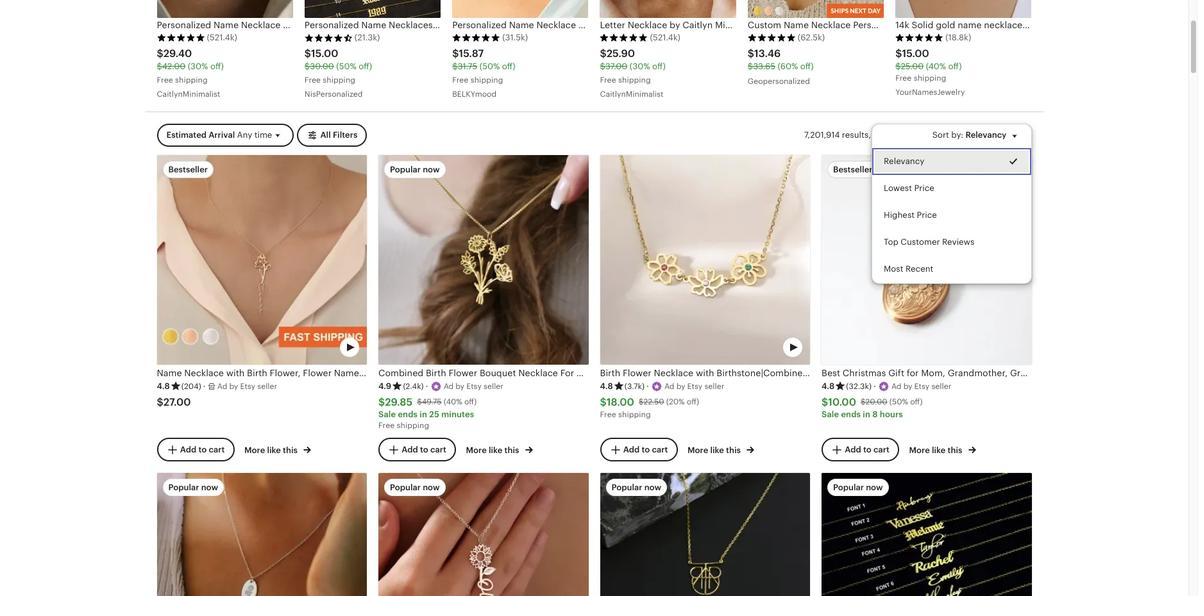Task type: vqa. For each thing, say whether or not it's contained in the screenshot.
the top Red Docker Brimless Adjustable Hat image
no



Task type: describe. For each thing, give the bounding box(es) containing it.
nispersonalized
[[305, 90, 363, 99]]

most recent
[[884, 265, 933, 274]]

menu containing relevancy
[[871, 124, 1032, 284]]

2 · from the left
[[426, 381, 428, 391]]

free for $ 15.87 $ 31.75 (50% off) free shipping belkymood
[[452, 76, 469, 85]]

add for 29.85
[[402, 445, 418, 455]]

off) for $ 15.00 $ 25.00 (40% off) free shipping yournamesjewelry
[[948, 62, 962, 71]]

a for 18.00
[[664, 382, 670, 391]]

birth flower necklace with birthstone|combined birth flower necklace|bridesmaids gift|birth flower jewelry|unique family gift mother image
[[600, 155, 810, 365]]

etsy for 29.85
[[466, 382, 482, 391]]

reviews
[[942, 238, 974, 247]]

a for 10.00
[[892, 382, 897, 391]]

4.5 out of 5 stars image
[[305, 33, 353, 42]]

31.75
[[458, 62, 477, 71]]

13.46
[[754, 48, 781, 60]]

more for 18.00
[[688, 446, 708, 455]]

8
[[873, 410, 878, 420]]

5 out of 5 stars image for 15.87
[[452, 33, 500, 42]]

$ 15.87 $ 31.75 (50% off) free shipping belkymood
[[452, 48, 515, 99]]

sort by: relevancy
[[932, 130, 1007, 140]]

off) for $ 15.87 $ 31.75 (50% off) free shipping belkymood
[[502, 62, 515, 71]]

(50% for 15.00
[[336, 62, 356, 71]]

highest price link
[[872, 202, 1031, 229]]

personalized name necklace - initial necklace - letter necklace - custom necklace - wife gifts - gifts for mom - minimalist- christmas  gift image
[[452, 0, 588, 18]]

4.8 for 10.00
[[822, 381, 835, 391]]

$ 25.90 $ 37.00 (30% off) free shipping caitlynminimalist
[[600, 48, 666, 99]]

$ 18.00 $ 22.50 (20% off) free shipping
[[600, 396, 699, 420]]

seller for 29.85
[[484, 382, 503, 391]]

sort
[[932, 130, 949, 140]]

$ 27.00
[[157, 396, 191, 408]]

relevancy inside menu
[[884, 156, 924, 166]]

customer
[[900, 238, 940, 247]]

30.00
[[310, 62, 334, 71]]

more like this for 29.85
[[466, 446, 521, 455]]

add to cart button for 29.85
[[378, 438, 456, 462]]

personalized name necklace,  gift for her,  personalized gift, one of a kind jewelry, gold name necklace, handmade gift, christmas gift image
[[600, 473, 810, 597]]

by:
[[951, 130, 964, 140]]

add for 18.00
[[623, 445, 640, 455]]

like for 29.85
[[489, 446, 503, 455]]

shipping for $ 18.00 $ 22.50 (20% off) free shipping
[[618, 411, 651, 420]]

shipping inside $ 29.85 $ 49.75 (40% off) sale ends in 25 minutes free shipping
[[397, 422, 429, 431]]

free for $ 18.00 $ 22.50 (20% off) free shipping
[[600, 411, 616, 420]]

free for $ 15.00 $ 30.00 (50% off) free shipping nispersonalized
[[305, 76, 321, 85]]

cart for 10.00
[[874, 445, 890, 455]]

free for $ 25.90 $ 37.00 (30% off) free shipping caitlynminimalist
[[600, 76, 616, 85]]

yournamesjewelry
[[896, 88, 965, 97]]

top customer reviews
[[884, 238, 974, 247]]

popular now for sun flower necklace, name necklace, sun flower name necklace, dainty necklace, personalized necklace, mothers day gift, gifts for her image on the left of the page
[[390, 483, 440, 493]]

lowest price
[[884, 183, 934, 193]]

personalized name necklace, dainty name necklace, custom name necklace, 14k gold necklace, 50th birthday gift for women, anniversary gifts image
[[822, 473, 1032, 597]]

$ 29.85 $ 49.75 (40% off) sale ends in 25 minutes free shipping
[[378, 396, 477, 431]]

3 popular now link from the left
[[600, 473, 810, 597]]

popular for dainty birth flower necklace, birth flower necklace, silver necklace, personalized necklace for her, birthday gift, anniversary gift image
[[168, 483, 199, 493]]

shipping for $ 15.87 $ 31.75 (50% off) free shipping belkymood
[[471, 76, 503, 85]]

now for combined birth flower bouquet necklace for mother's day, birth flower bouquet necklace for grandma, family necklace for mom, christmas gift image
[[423, 165, 440, 174]]

off) for $ 10.00 $ 20.00 (50% off) sale ends in 8 hours
[[910, 398, 923, 407]]

more like this for 10.00
[[909, 446, 964, 455]]

2 popular now link from the left
[[378, 473, 588, 597]]

shipping for $ 29.40 $ 42.00 (30% off) free shipping caitlynminimalist
[[175, 76, 208, 85]]

(3.7k)
[[625, 382, 645, 391]]

top customer reviews link
[[872, 229, 1031, 256]]

more like this link for 10.00
[[909, 443, 976, 457]]

7,201,914 results, with ads
[[804, 130, 907, 140]]

22.50
[[644, 398, 664, 407]]

1 popular now link from the left
[[157, 473, 367, 597]]

1 add from the left
[[180, 445, 196, 455]]

letter necklace by caitlyn minimalist • name necklace • perfect for your minimalist look • gifts for mom • christmas gift for her • nm54f77 image
[[600, 0, 736, 18]]

a for 29.85
[[444, 382, 449, 391]]

all filters
[[320, 130, 358, 140]]

results,
[[842, 130, 871, 140]]

ads
[[892, 130, 907, 140]]

add to cart for 29.85
[[402, 445, 446, 455]]

1 4.8 from the left
[[157, 381, 170, 391]]

now for sun flower necklace, name necklace, sun flower name necklace, dainty necklace, personalized necklace, mothers day gift, gifts for her image on the left of the page
[[423, 483, 440, 493]]

off) for $ 15.00 $ 30.00 (50% off) free shipping nispersonalized
[[359, 62, 372, 71]]

top
[[884, 238, 898, 247]]

add to cart for 18.00
[[623, 445, 668, 455]]

time
[[254, 130, 272, 140]]

1 to from the left
[[198, 445, 207, 455]]

etsy for 18.00
[[687, 382, 702, 391]]

4.9
[[378, 381, 392, 391]]

popular for combined birth flower bouquet necklace for mother's day, birth flower bouquet necklace for grandma, family necklace for mom, christmas gift image
[[390, 165, 421, 174]]

$ 13.46 $ 33.65 (60% off) geopersonalized
[[748, 48, 814, 86]]

product video element for name necklace with birth flower, flower name necklace, minimalist silver name flower necklace, 14k custom name necklace with birth flower "image"
[[157, 155, 367, 365]]

49.75
[[422, 398, 442, 407]]

1 cart from the left
[[209, 445, 225, 455]]

geopersonalized
[[748, 77, 810, 86]]

shipping for $ 25.90 $ 37.00 (30% off) free shipping caitlynminimalist
[[618, 76, 651, 85]]

sun flower necklace, name necklace, sun flower name necklace, dainty necklace, personalized necklace, mothers day gift, gifts for her image
[[378, 473, 588, 597]]

with
[[872, 130, 889, 140]]

(32.3k)
[[846, 382, 872, 391]]

off) for $ 13.46 $ 33.65 (60% off) geopersonalized
[[800, 62, 814, 71]]

custom name necklace personalized gift for women mama necklace for mom engraved gifts handmade jewelry wedding unique holiday gift for her image
[[748, 0, 884, 18]]

lowest
[[884, 183, 912, 193]]

filters
[[333, 130, 358, 140]]

33.65
[[753, 62, 775, 71]]

like for 10.00
[[932, 446, 946, 455]]

popular now for dainty birth flower necklace, birth flower necklace, silver necklace, personalized necklace for her, birthday gift, anniversary gift image
[[168, 483, 218, 493]]

highest
[[884, 210, 914, 220]]

shipping for $ 15.00 $ 25.00 (40% off) free shipping yournamesjewelry
[[914, 74, 946, 83]]

all
[[320, 130, 331, 140]]

25.00
[[901, 62, 924, 71]]

$ 15.00 $ 30.00 (50% off) free shipping nispersonalized
[[305, 48, 372, 99]]

to for 29.85
[[420, 445, 428, 455]]

1 add to cart button from the left
[[157, 438, 234, 462]]

7,201,914
[[804, 130, 840, 140]]

3 · from the left
[[647, 381, 649, 391]]

(60%
[[778, 62, 798, 71]]

personalized name necklaces, personalized name necklaces , script name necklaces, black friday sale , gift for her , persoanlized gift image
[[305, 0, 441, 18]]

(30% for 29.40
[[188, 62, 208, 71]]

lowest price link
[[872, 175, 1031, 202]]



Task type: locate. For each thing, give the bounding box(es) containing it.
y up "minutes"
[[460, 382, 464, 391]]

y right (204)
[[234, 382, 238, 391]]

sale down the 10.00
[[822, 410, 839, 420]]

(521.4k) down personalized name necklace by caitlynminimalist • gold name necklace with box chain • perfect gift for her • personalized gift • nm81f91 "image"
[[207, 33, 237, 43]]

1 horizontal spatial (40%
[[926, 62, 946, 71]]

1 · from the left
[[203, 381, 206, 391]]

a up hours
[[892, 382, 897, 391]]

(50% right 30.00
[[336, 62, 356, 71]]

a d b y etsy seller up (20%
[[664, 382, 724, 391]]

price for lowest price
[[914, 183, 934, 193]]

popular now link
[[157, 473, 367, 597], [378, 473, 588, 597], [600, 473, 810, 597], [822, 473, 1032, 597]]

free inside $ 15.00 $ 30.00 (50% off) free shipping nispersonalized
[[305, 76, 321, 85]]

·
[[203, 381, 206, 391], [426, 381, 428, 391], [647, 381, 649, 391], [874, 381, 876, 391]]

arrival
[[209, 130, 235, 140]]

a d b y etsy seller right (204)
[[217, 382, 277, 391]]

free inside $ 18.00 $ 22.50 (20% off) free shipping
[[600, 411, 616, 420]]

a right (204)
[[217, 382, 223, 391]]

in inside $ 29.85 $ 49.75 (40% off) sale ends in 25 minutes free shipping
[[420, 410, 427, 420]]

(521.4k) for 25.90
[[650, 33, 681, 43]]

10.00
[[828, 396, 856, 408]]

add to cart down 27.00 at the left bottom
[[180, 445, 225, 455]]

4.8 for 18.00
[[600, 381, 613, 391]]

2 in from the left
[[863, 410, 870, 420]]

2 15.00 from the left
[[902, 48, 929, 60]]

5 out of 5 stars image for 25.90
[[600, 33, 648, 42]]

5 out of 5 stars image up the 13.46
[[748, 33, 796, 42]]

2 to from the left
[[420, 445, 428, 455]]

free inside the "$ 15.87 $ 31.75 (50% off) free shipping belkymood"
[[452, 76, 469, 85]]

add to cart down "25"
[[402, 445, 446, 455]]

shipping down 29.85
[[397, 422, 429, 431]]

off) for $ 29.40 $ 42.00 (30% off) free shipping caitlynminimalist
[[210, 62, 224, 71]]

product video element for birth flower necklace with birthstone|combined birth flower necklace|bridesmaids gift|birth flower jewelry|unique family gift mother image
[[600, 155, 810, 365]]

any
[[237, 130, 252, 140]]

a up (20%
[[664, 382, 670, 391]]

(521.4k) for 29.40
[[207, 33, 237, 43]]

15.00 for 30.00
[[311, 48, 338, 60]]

add to cart button down 27.00 at the left bottom
[[157, 438, 234, 462]]

0 horizontal spatial (50%
[[336, 62, 356, 71]]

5 out of 5 stars image up 29.40
[[157, 33, 205, 42]]

1 vertical spatial (40%
[[444, 398, 462, 407]]

sale for 29.85
[[378, 410, 396, 420]]

sale inside $ 29.85 $ 49.75 (40% off) sale ends in 25 minutes free shipping
[[378, 410, 396, 420]]

1 horizontal spatial (50%
[[480, 62, 500, 71]]

in inside $ 10.00 $ 20.00 (50% off) sale ends in 8 hours
[[863, 410, 870, 420]]

(204)
[[181, 382, 201, 391]]

price
[[914, 183, 934, 193], [917, 210, 937, 220]]

1 etsy from the left
[[240, 382, 255, 391]]

a d b y etsy seller up hours
[[892, 382, 951, 391]]

0 horizontal spatial 4.8
[[157, 381, 170, 391]]

15.00 for 25.00
[[902, 48, 929, 60]]

off) right 42.00
[[210, 62, 224, 71]]

a d b y etsy seller
[[217, 382, 277, 391], [444, 382, 503, 391], [664, 382, 724, 391], [892, 382, 951, 391]]

free down 31.75
[[452, 76, 469, 85]]

relevancy right by:
[[966, 130, 1007, 140]]

4 add from the left
[[845, 445, 861, 455]]

shipping inside $ 15.00 $ 30.00 (50% off) free shipping nispersonalized
[[323, 76, 355, 85]]

d for 10.00
[[897, 382, 901, 391]]

0 horizontal spatial ends
[[398, 410, 418, 420]]

0 horizontal spatial relevancy
[[884, 156, 924, 166]]

$ 29.40 $ 42.00 (30% off) free shipping caitlynminimalist
[[157, 48, 224, 99]]

free down '25.00'
[[896, 74, 912, 83]]

2 d from the left
[[449, 382, 454, 391]]

free down 37.00
[[600, 76, 616, 85]]

a up "minutes"
[[444, 382, 449, 391]]

(50% inside $ 10.00 $ 20.00 (50% off) sale ends in 8 hours
[[890, 398, 908, 407]]

(62.5k)
[[798, 33, 825, 43]]

1 ends from the left
[[398, 410, 418, 420]]

1 horizontal spatial (521.4k)
[[650, 33, 681, 43]]

cart for 29.85
[[430, 445, 446, 455]]

shipping up belkymood
[[471, 76, 503, 85]]

4 y from the left
[[908, 382, 912, 391]]

relevancy
[[966, 130, 1007, 140], [884, 156, 924, 166]]

etsy up $ 10.00 $ 20.00 (50% off) sale ends in 8 hours
[[914, 382, 930, 391]]

4 to from the left
[[863, 445, 872, 455]]

caitlynminimalist down 37.00
[[600, 90, 663, 99]]

3 4.8 from the left
[[822, 381, 835, 391]]

25.90
[[607, 48, 635, 60]]

sale down 29.85
[[378, 410, 396, 420]]

relevancy down ads
[[884, 156, 924, 166]]

add to cart down $ 18.00 $ 22.50 (20% off) free shipping at right
[[623, 445, 668, 455]]

now
[[423, 165, 440, 174], [201, 483, 218, 493], [423, 483, 440, 493], [644, 483, 661, 493], [866, 483, 883, 493]]

shipping down 37.00
[[618, 76, 651, 85]]

cart for 18.00
[[652, 445, 668, 455]]

5 out of 5 stars image up 25.90
[[600, 33, 648, 42]]

· right (32.3k)
[[874, 381, 876, 391]]

42.00
[[162, 62, 186, 71]]

all filters button
[[297, 124, 367, 147]]

off) right 37.00
[[652, 62, 666, 71]]

bestseller down the 7,201,914 results, with ads
[[833, 165, 873, 174]]

4 b from the left
[[904, 382, 908, 391]]

free for $ 15.00 $ 25.00 (40% off) free shipping yournamesjewelry
[[896, 74, 912, 83]]

off) down (21.3k)
[[359, 62, 372, 71]]

d
[[222, 382, 227, 391], [449, 382, 454, 391], [670, 382, 674, 391], [897, 382, 901, 391]]

2 (30% from the left
[[630, 62, 650, 71]]

4 more like this link from the left
[[909, 443, 976, 457]]

off) up "minutes"
[[464, 398, 477, 407]]

add to cart button
[[157, 438, 234, 462], [378, 438, 456, 462], [600, 438, 678, 462], [822, 438, 899, 462]]

0 vertical spatial price
[[914, 183, 934, 193]]

(40% for 15.00
[[926, 62, 946, 71]]

4 5 out of 5 stars image from the left
[[748, 33, 796, 42]]

b for 10.00
[[904, 382, 908, 391]]

popular now for combined birth flower bouquet necklace for mother's day, birth flower bouquet necklace for grandma, family necklace for mom, christmas gift image
[[390, 165, 440, 174]]

2 cart from the left
[[430, 445, 446, 455]]

0 horizontal spatial caitlynminimalist
[[157, 90, 220, 99]]

1 more like this from the left
[[244, 446, 300, 455]]

1 (30% from the left
[[188, 62, 208, 71]]

(40%
[[926, 62, 946, 71], [444, 398, 462, 407]]

add down 27.00 at the left bottom
[[180, 445, 196, 455]]

y for 29.85
[[460, 382, 464, 391]]

2 etsy from the left
[[466, 382, 482, 391]]

bestseller
[[168, 165, 208, 174], [833, 165, 873, 174]]

popular
[[390, 165, 421, 174], [168, 483, 199, 493], [390, 483, 421, 493], [612, 483, 642, 493], [833, 483, 864, 493]]

4 add to cart from the left
[[845, 445, 890, 455]]

y
[[234, 382, 238, 391], [460, 382, 464, 391], [681, 382, 685, 391], [908, 382, 912, 391]]

price up top customer reviews
[[917, 210, 937, 220]]

4 like from the left
[[932, 446, 946, 455]]

ends for 29.85
[[398, 410, 418, 420]]

3 this from the left
[[726, 446, 741, 455]]

1 horizontal spatial sale
[[822, 410, 839, 420]]

price inside 'link'
[[917, 210, 937, 220]]

$ 15.00 $ 25.00 (40% off) free shipping yournamesjewelry
[[896, 48, 965, 97]]

etsy up "minutes"
[[466, 382, 482, 391]]

3 more like this from the left
[[688, 446, 743, 455]]

15.00 inside $ 15.00 $ 30.00 (50% off) free shipping nispersonalized
[[311, 48, 338, 60]]

y up $ 10.00 $ 20.00 (50% off) sale ends in 8 hours
[[908, 382, 912, 391]]

4 · from the left
[[874, 381, 876, 391]]

free down 42.00
[[157, 76, 173, 85]]

(30% down 25.90
[[630, 62, 650, 71]]

b right (204)
[[229, 382, 234, 391]]

29.40
[[163, 48, 192, 60]]

shipping inside the "$ 15.87 $ 31.75 (50% off) free shipping belkymood"
[[471, 76, 503, 85]]

14k solid gold name necklace , personalized name necklace , gold name necklace , personalized jewelry , personalized gift , christmas gift image
[[896, 0, 1032, 18]]

3 d from the left
[[670, 382, 674, 391]]

free down 30.00
[[305, 76, 321, 85]]

minutes
[[441, 410, 474, 420]]

1 like from the left
[[267, 446, 281, 455]]

product video element for personalized name necklace, dainty name necklace, custom name necklace, 14k gold necklace, 50th birthday gift for women, anniversary gifts image
[[822, 473, 1032, 597]]

add to cart
[[180, 445, 225, 455], [402, 445, 446, 455], [623, 445, 668, 455], [845, 445, 890, 455]]

in for 10.00
[[863, 410, 870, 420]]

37.00
[[605, 62, 628, 71]]

1 horizontal spatial 15.00
[[902, 48, 929, 60]]

(50% right 31.75
[[480, 62, 500, 71]]

$ 10.00 $ 20.00 (50% off) sale ends in 8 hours
[[822, 396, 923, 420]]

0 horizontal spatial 15.00
[[311, 48, 338, 60]]

recent
[[905, 265, 933, 274]]

b for 18.00
[[676, 382, 681, 391]]

5 out of 5 stars image for 13.46
[[748, 33, 796, 42]]

2 a d b y etsy seller from the left
[[444, 382, 503, 391]]

3 to from the left
[[642, 445, 650, 455]]

off) inside the "$ 15.87 $ 31.75 (50% off) free shipping belkymood"
[[502, 62, 515, 71]]

4 d from the left
[[897, 382, 901, 391]]

1 horizontal spatial caitlynminimalist
[[600, 90, 663, 99]]

belkymood
[[452, 90, 497, 99]]

shipping down "18.00"
[[618, 411, 651, 420]]

1 add to cart from the left
[[180, 445, 225, 455]]

1 caitlynminimalist from the left
[[157, 90, 220, 99]]

4 add to cart button from the left
[[822, 438, 899, 462]]

popular for sun flower necklace, name necklace, sun flower name necklace, dainty necklace, personalized necklace, mothers day gift, gifts for her image on the left of the page
[[390, 483, 421, 493]]

4 more like this from the left
[[909, 446, 964, 455]]

d up (20%
[[670, 382, 674, 391]]

1 horizontal spatial bestseller
[[833, 165, 873, 174]]

more like this link for 18.00
[[688, 443, 754, 457]]

a d b y etsy seller for 18.00
[[664, 382, 724, 391]]

d for 29.85
[[449, 382, 454, 391]]

2 bestseller from the left
[[833, 165, 873, 174]]

2 sale from the left
[[822, 410, 839, 420]]

2 more like this from the left
[[466, 446, 521, 455]]

shipping inside $ 25.90 $ 37.00 (30% off) free shipping caitlynminimalist
[[618, 76, 651, 85]]

20.00
[[866, 398, 887, 407]]

estimated arrival any time
[[166, 130, 272, 140]]

3 add to cart button from the left
[[600, 438, 678, 462]]

3 more from the left
[[688, 446, 708, 455]]

off) inside $ 10.00 $ 20.00 (50% off) sale ends in 8 hours
[[910, 398, 923, 407]]

free
[[896, 74, 912, 83], [157, 76, 173, 85], [305, 76, 321, 85], [452, 76, 469, 85], [600, 76, 616, 85], [600, 411, 616, 420], [378, 422, 395, 431]]

seller for 10.00
[[932, 382, 951, 391]]

off)
[[210, 62, 224, 71], [359, 62, 372, 71], [502, 62, 515, 71], [652, 62, 666, 71], [800, 62, 814, 71], [948, 62, 962, 71], [464, 398, 477, 407], [687, 398, 699, 407], [910, 398, 923, 407]]

5 out of 5 stars image
[[157, 33, 205, 42], [452, 33, 500, 42], [600, 33, 648, 42], [748, 33, 796, 42], [896, 33, 944, 42]]

5 out of 5 stars image up '25.00'
[[896, 33, 944, 42]]

add down $ 29.85 $ 49.75 (40% off) sale ends in 25 minutes free shipping
[[402, 445, 418, 455]]

4 cart from the left
[[874, 445, 890, 455]]

4.8
[[157, 381, 170, 391], [600, 381, 613, 391], [822, 381, 835, 391]]

(50% inside the "$ 15.87 $ 31.75 (50% off) free shipping belkymood"
[[480, 62, 500, 71]]

etsy right (204)
[[240, 382, 255, 391]]

2 seller from the left
[[484, 382, 503, 391]]

(40% right '25.00'
[[926, 62, 946, 71]]

0 horizontal spatial (30%
[[188, 62, 208, 71]]

most recent link
[[872, 256, 1031, 283]]

3 seller from the left
[[705, 382, 724, 391]]

shipping inside $ 15.00 $ 25.00 (40% off) free shipping yournamesjewelry
[[914, 74, 946, 83]]

caitlynminimalist down 42.00
[[157, 90, 220, 99]]

(20%
[[666, 398, 685, 407]]

(521.4k)
[[207, 33, 237, 43], [650, 33, 681, 43]]

caitlynminimalist for 29.40
[[157, 90, 220, 99]]

(30% inside $ 29.40 $ 42.00 (30% off) free shipping caitlynminimalist
[[188, 62, 208, 71]]

caitlynminimalist
[[157, 90, 220, 99], [600, 90, 663, 99]]

1 vertical spatial relevancy
[[884, 156, 924, 166]]

(40% inside $ 29.85 $ 49.75 (40% off) sale ends in 25 minutes free shipping
[[444, 398, 462, 407]]

hours
[[880, 410, 903, 420]]

0 horizontal spatial in
[[420, 410, 427, 420]]

shipping inside $ 18.00 $ 22.50 (20% off) free shipping
[[618, 411, 651, 420]]

caitlynminimalist inside $ 25.90 $ 37.00 (30% off) free shipping caitlynminimalist
[[600, 90, 663, 99]]

3 5 out of 5 stars image from the left
[[600, 33, 648, 42]]

etsy for 10.00
[[914, 382, 930, 391]]

personalized name necklace by caitlynminimalist • gold name necklace with box chain • perfect gift for her • personalized gift • nm81f91 image
[[157, 0, 293, 18]]

18.00
[[607, 396, 634, 408]]

2 add from the left
[[402, 445, 418, 455]]

2 (521.4k) from the left
[[650, 33, 681, 43]]

1 15.00 from the left
[[311, 48, 338, 60]]

y for 10.00
[[908, 382, 912, 391]]

y up (20%
[[681, 382, 685, 391]]

(50% inside $ 15.00 $ 30.00 (50% off) free shipping nispersonalized
[[336, 62, 356, 71]]

y for 18.00
[[681, 382, 685, 391]]

0 horizontal spatial sale
[[378, 410, 396, 420]]

3 y from the left
[[681, 382, 685, 391]]

29.85
[[385, 396, 413, 408]]

caitlynminimalist inside $ 29.40 $ 42.00 (30% off) free shipping caitlynminimalist
[[157, 90, 220, 99]]

shipping inside $ 29.40 $ 42.00 (30% off) free shipping caitlynminimalist
[[175, 76, 208, 85]]

(40% inside $ 15.00 $ 25.00 (40% off) free shipping yournamesjewelry
[[926, 62, 946, 71]]

off) right (60%
[[800, 62, 814, 71]]

2 horizontal spatial 4.8
[[822, 381, 835, 391]]

more like this
[[244, 446, 300, 455], [466, 446, 521, 455], [688, 446, 743, 455], [909, 446, 964, 455]]

a d b y etsy seller for 10.00
[[892, 382, 951, 391]]

1 in from the left
[[420, 410, 427, 420]]

4.8 up "18.00"
[[600, 381, 613, 391]]

combined birth flower bouquet necklace for mother's day, birth flower bouquet necklace for grandma, family necklace for mom, christmas gift image
[[378, 155, 588, 365]]

1 a d b y etsy seller from the left
[[217, 382, 277, 391]]

1 more from the left
[[244, 446, 265, 455]]

(31.5k)
[[502, 33, 528, 43]]

shipping for $ 15.00 $ 30.00 (50% off) free shipping nispersonalized
[[323, 76, 355, 85]]

(40% up "minutes"
[[444, 398, 462, 407]]

(30% inside $ 25.90 $ 37.00 (30% off) free shipping caitlynminimalist
[[630, 62, 650, 71]]

(521.4k) down letter necklace by caitlyn minimalist • name necklace • perfect for your minimalist look • gifts for mom • christmas gift for her • nm54f77 image
[[650, 33, 681, 43]]

3 like from the left
[[710, 446, 724, 455]]

bestseller down 'estimated'
[[168, 165, 208, 174]]

3 a from the left
[[664, 382, 670, 391]]

ends down 29.85
[[398, 410, 418, 420]]

off) for $ 18.00 $ 22.50 (20% off) free shipping
[[687, 398, 699, 407]]

25
[[429, 410, 439, 420]]

· right (204)
[[203, 381, 206, 391]]

b for 29.85
[[456, 382, 461, 391]]

a d b y etsy seller up "minutes"
[[444, 382, 503, 391]]

b up $ 10.00 $ 20.00 (50% off) sale ends in 8 hours
[[904, 382, 908, 391]]

5 out of 5 stars image for 29.40
[[157, 33, 205, 42]]

off) inside $ 25.90 $ 37.00 (30% off) free shipping caitlynminimalist
[[652, 62, 666, 71]]

off) inside $ 29.40 $ 42.00 (30% off) free shipping caitlynminimalist
[[210, 62, 224, 71]]

ends down the 10.00
[[841, 410, 861, 420]]

add
[[180, 445, 196, 455], [402, 445, 418, 455], [623, 445, 640, 455], [845, 445, 861, 455]]

· right the (3.7k)
[[647, 381, 649, 391]]

off) right 20.00
[[910, 398, 923, 407]]

1 (521.4k) from the left
[[207, 33, 237, 43]]

1 5 out of 5 stars image from the left
[[157, 33, 205, 42]]

(30% for 25.90
[[630, 62, 650, 71]]

0 horizontal spatial (521.4k)
[[207, 33, 237, 43]]

etsy
[[240, 382, 255, 391], [466, 382, 482, 391], [687, 382, 702, 391], [914, 382, 930, 391]]

3 b from the left
[[676, 382, 681, 391]]

b up "minutes"
[[456, 382, 461, 391]]

2 4.8 from the left
[[600, 381, 613, 391]]

now for dainty birth flower necklace, birth flower necklace, silver necklace, personalized necklace for her, birthday gift, anniversary gift image
[[201, 483, 218, 493]]

menu
[[871, 124, 1032, 284]]

off) inside $ 18.00 $ 22.50 (20% off) free shipping
[[687, 398, 699, 407]]

(50% up hours
[[890, 398, 908, 407]]

15.00 up 30.00
[[311, 48, 338, 60]]

3 add from the left
[[623, 445, 640, 455]]

most
[[884, 265, 903, 274]]

(40% for 29.85
[[444, 398, 462, 407]]

4 seller from the left
[[932, 382, 951, 391]]

2 this from the left
[[505, 446, 519, 455]]

like for 18.00
[[710, 446, 724, 455]]

free inside $ 25.90 $ 37.00 (30% off) free shipping caitlynminimalist
[[600, 76, 616, 85]]

d right (204)
[[222, 382, 227, 391]]

2 add to cart button from the left
[[378, 438, 456, 462]]

shipping down 42.00
[[175, 76, 208, 85]]

3 cart from the left
[[652, 445, 668, 455]]

best christmas gift for mom, grandmother, great grandma, aunt, rose gold necklace, flower locket, keepsake photo frame charm, n1799 image
[[822, 155, 1032, 365]]

shipping up yournamesjewelry
[[914, 74, 946, 83]]

2 add to cart from the left
[[402, 445, 446, 455]]

free down "18.00"
[[600, 411, 616, 420]]

4 this from the left
[[948, 446, 962, 455]]

free inside $ 29.85 $ 49.75 (40% off) sale ends in 25 minutes free shipping
[[378, 422, 395, 431]]

add to cart button down 8
[[822, 438, 899, 462]]

2 a from the left
[[444, 382, 449, 391]]

seller for 18.00
[[705, 382, 724, 391]]

caitlynminimalist for 25.90
[[600, 90, 663, 99]]

off) for $ 25.90 $ 37.00 (30% off) free shipping caitlynminimalist
[[652, 62, 666, 71]]

sale
[[378, 410, 396, 420], [822, 410, 839, 420]]

4 a d b y etsy seller from the left
[[892, 382, 951, 391]]

this for 29.85
[[505, 446, 519, 455]]

free inside $ 29.40 $ 42.00 (30% off) free shipping caitlynminimalist
[[157, 76, 173, 85]]

d up "minutes"
[[449, 382, 454, 391]]

0 vertical spatial relevancy
[[966, 130, 1007, 140]]

in left 8
[[863, 410, 870, 420]]

1 this from the left
[[283, 446, 298, 455]]

15.00 inside $ 15.00 $ 25.00 (40% off) free shipping yournamesjewelry
[[902, 48, 929, 60]]

price for highest price
[[917, 210, 937, 220]]

sale inside $ 10.00 $ 20.00 (50% off) sale ends in 8 hours
[[822, 410, 839, 420]]

off) inside $ 15.00 $ 25.00 (40% off) free shipping yournamesjewelry
[[948, 62, 962, 71]]

add to cart button for 10.00
[[822, 438, 899, 462]]

off) inside $ 29.85 $ 49.75 (40% off) sale ends in 25 minutes free shipping
[[464, 398, 477, 407]]

4 popular now link from the left
[[822, 473, 1032, 597]]

sale for 10.00
[[822, 410, 839, 420]]

add for 10.00
[[845, 445, 861, 455]]

off) for $ 29.85 $ 49.75 (40% off) sale ends in 25 minutes free shipping
[[464, 398, 477, 407]]

1 a from the left
[[217, 382, 223, 391]]

3 a d b y etsy seller from the left
[[664, 382, 724, 391]]

4.8 up the 10.00
[[822, 381, 835, 391]]

1 bestseller from the left
[[168, 165, 208, 174]]

highest price
[[884, 210, 937, 220]]

free inside $ 15.00 $ 25.00 (40% off) free shipping yournamesjewelry
[[896, 74, 912, 83]]

off) down "(18.8k)"
[[948, 62, 962, 71]]

1 horizontal spatial in
[[863, 410, 870, 420]]

free for $ 29.40 $ 42.00 (30% off) free shipping caitlynminimalist
[[157, 76, 173, 85]]

(50% for 15.87
[[480, 62, 500, 71]]

in left "25"
[[420, 410, 427, 420]]

add to cart for 10.00
[[845, 445, 890, 455]]

1 horizontal spatial (30%
[[630, 62, 650, 71]]

1 horizontal spatial 4.8
[[600, 381, 613, 391]]

2 ends from the left
[[841, 410, 861, 420]]

in for 29.85
[[420, 410, 427, 420]]

estimated
[[166, 130, 207, 140]]

add to cart button for 18.00
[[600, 438, 678, 462]]

in
[[420, 410, 427, 420], [863, 410, 870, 420]]

27.00
[[163, 396, 191, 408]]

price right lowest
[[914, 183, 934, 193]]

1 d from the left
[[222, 382, 227, 391]]

name necklace with birth flower, flower name necklace, minimalist silver name flower necklace, 14k custom name necklace with birth flower image
[[157, 155, 367, 365]]

3 etsy from the left
[[687, 382, 702, 391]]

product video element
[[157, 155, 367, 365], [600, 155, 810, 365], [600, 473, 810, 597], [822, 473, 1032, 597]]

4.8 up $ 27.00
[[157, 381, 170, 391]]

2 like from the left
[[489, 446, 503, 455]]

2 horizontal spatial (50%
[[890, 398, 908, 407]]

(2.4k)
[[403, 382, 424, 391]]

more like this link for 29.85
[[466, 443, 533, 457]]

cart
[[209, 445, 225, 455], [430, 445, 446, 455], [652, 445, 668, 455], [874, 445, 890, 455]]

· right (2.4k) at the bottom left
[[426, 381, 428, 391]]

(30%
[[188, 62, 208, 71], [630, 62, 650, 71]]

1 horizontal spatial relevancy
[[966, 130, 1007, 140]]

15.87
[[459, 48, 484, 60]]

relevancy link
[[872, 148, 1031, 175]]

popular now
[[390, 165, 440, 174], [168, 483, 218, 493], [390, 483, 440, 493], [612, 483, 661, 493], [833, 483, 883, 493]]

0 horizontal spatial (40%
[[444, 398, 462, 407]]

off) down (31.5k)
[[502, 62, 515, 71]]

2 caitlynminimalist from the left
[[600, 90, 663, 99]]

1 horizontal spatial ends
[[841, 410, 861, 420]]

d up hours
[[897, 382, 901, 391]]

5 out of 5 stars image for 15.00
[[896, 33, 944, 42]]

4 etsy from the left
[[914, 382, 930, 391]]

2 b from the left
[[456, 382, 461, 391]]

more for 29.85
[[466, 446, 487, 455]]

(50%
[[336, 62, 356, 71], [480, 62, 500, 71], [890, 398, 908, 407]]

seller
[[257, 382, 277, 391], [484, 382, 503, 391], [705, 382, 724, 391], [932, 382, 951, 391]]

shipping up nispersonalized
[[323, 76, 355, 85]]

add to cart button down $ 18.00 $ 22.50 (20% off) free shipping at right
[[600, 438, 678, 462]]

(21.3k)
[[355, 33, 380, 43]]

add down $ 18.00 $ 22.50 (20% off) free shipping at right
[[623, 445, 640, 455]]

to for 10.00
[[863, 445, 872, 455]]

d for 18.00
[[670, 382, 674, 391]]

add down $ 10.00 $ 20.00 (50% off) sale ends in 8 hours
[[845, 445, 861, 455]]

product video element for personalized name necklace,  gift for her,  personalized gift, one of a kind jewelry, gold name necklace, handmade gift, christmas gift image
[[600, 473, 810, 597]]

2 more like this link from the left
[[466, 443, 533, 457]]

a
[[217, 382, 223, 391], [444, 382, 449, 391], [664, 382, 670, 391], [892, 382, 897, 391]]

to
[[198, 445, 207, 455], [420, 445, 428, 455], [642, 445, 650, 455], [863, 445, 872, 455]]

more like this for 18.00
[[688, 446, 743, 455]]

b up (20%
[[676, 382, 681, 391]]

a d b y etsy seller for 29.85
[[444, 382, 503, 391]]

2 y from the left
[[460, 382, 464, 391]]

15.00
[[311, 48, 338, 60], [902, 48, 929, 60]]

2 more from the left
[[466, 446, 487, 455]]

4 more from the left
[[909, 446, 930, 455]]

0 horizontal spatial bestseller
[[168, 165, 208, 174]]

2 5 out of 5 stars image from the left
[[452, 33, 500, 42]]

5 5 out of 5 stars image from the left
[[896, 33, 944, 42]]

1 sale from the left
[[378, 410, 396, 420]]

5 out of 5 stars image up the 15.87
[[452, 33, 500, 42]]

15.00 up '25.00'
[[902, 48, 929, 60]]

3 add to cart from the left
[[623, 445, 668, 455]]

0 vertical spatial (40%
[[926, 62, 946, 71]]

1 seller from the left
[[257, 382, 277, 391]]

1 more like this link from the left
[[244, 443, 311, 457]]

free down 29.85
[[378, 422, 395, 431]]

more for 10.00
[[909, 446, 930, 455]]

(18.8k)
[[946, 33, 971, 43]]

add to cart button down $ 29.85 $ 49.75 (40% off) sale ends in 25 minutes free shipping
[[378, 438, 456, 462]]

1 y from the left
[[234, 382, 238, 391]]

ends inside $ 10.00 $ 20.00 (50% off) sale ends in 8 hours
[[841, 410, 861, 420]]

off) inside "$ 13.46 $ 33.65 (60% off) geopersonalized"
[[800, 62, 814, 71]]

1 b from the left
[[229, 382, 234, 391]]

dainty birth flower necklace, birth flower necklace, silver necklace, personalized necklace for her, birthday gift, anniversary gift image
[[157, 473, 367, 597]]

this for 18.00
[[726, 446, 741, 455]]

1 vertical spatial price
[[917, 210, 937, 220]]

off) right (20%
[[687, 398, 699, 407]]

this for 10.00
[[948, 446, 962, 455]]

off) inside $ 15.00 $ 30.00 (50% off) free shipping nispersonalized
[[359, 62, 372, 71]]

to for 18.00
[[642, 445, 650, 455]]

4 a from the left
[[892, 382, 897, 391]]

like
[[267, 446, 281, 455], [489, 446, 503, 455], [710, 446, 724, 455], [932, 446, 946, 455]]

etsy up $ 18.00 $ 22.50 (20% off) free shipping at right
[[687, 382, 702, 391]]

add to cart down 8
[[845, 445, 890, 455]]

(30% down 29.40
[[188, 62, 208, 71]]

ends inside $ 29.85 $ 49.75 (40% off) sale ends in 25 minutes free shipping
[[398, 410, 418, 420]]

3 more like this link from the left
[[688, 443, 754, 457]]



